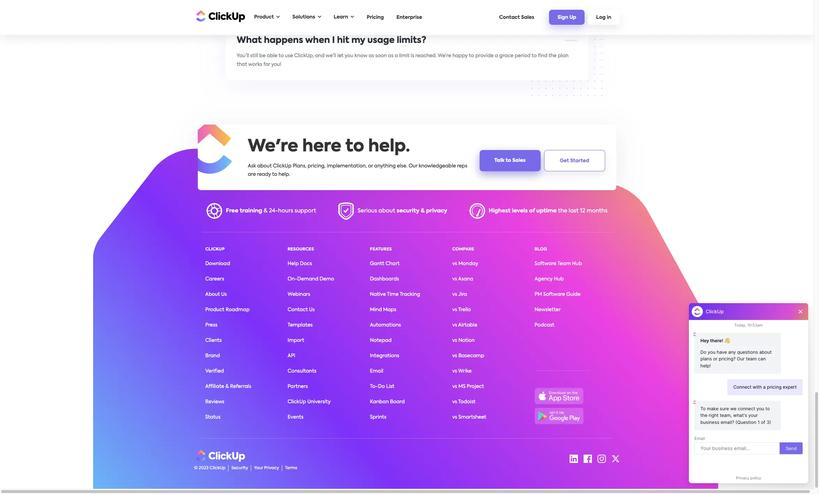 Task type: vqa. For each thing, say whether or not it's contained in the screenshot.
Toward
no



Task type: describe. For each thing, give the bounding box(es) containing it.
vs for vs wrike
[[453, 369, 457, 374]]

board
[[390, 400, 405, 405]]

sign up
[[558, 15, 577, 20]]

privacy
[[426, 208, 448, 214]]

period
[[515, 53, 531, 58]]

consultants link
[[288, 369, 317, 374]]

vs jira link
[[453, 292, 467, 297]]

let
[[338, 53, 344, 58]]

plans,
[[293, 164, 307, 168]]

works
[[249, 62, 262, 67]]

press link
[[205, 323, 218, 328]]

we're
[[248, 138, 298, 155]]

automations link
[[370, 323, 401, 328]]

to inside the ask about clickup plans, pricing, implementation, or anything else. our knowledgeable reps are ready to help.
[[272, 172, 278, 177]]

vs for vs basecamp
[[453, 354, 457, 359]]

sales inside talk to sales button
[[513, 158, 526, 163]]

serious
[[358, 208, 377, 214]]

referrals
[[230, 384, 251, 389]]

know
[[355, 53, 368, 58]]

blog
[[535, 248, 548, 252]]

roadmap
[[226, 308, 250, 313]]

google play store image
[[535, 408, 584, 425]]

limit
[[399, 53, 410, 58]]

0 horizontal spatial &
[[226, 384, 229, 389]]

1 vertical spatial software
[[544, 292, 566, 297]]

knowledgeable
[[419, 164, 456, 168]]

talk to sales
[[495, 158, 526, 163]]

log in link
[[588, 10, 620, 25]]

terms link
[[282, 465, 297, 472]]

vs notion
[[453, 338, 475, 343]]

icon of a shield image
[[339, 202, 354, 220]]

webinars
[[288, 292, 310, 297]]

agency hub
[[535, 277, 564, 282]]

vs trello
[[453, 308, 471, 313]]

security & privacy link
[[397, 208, 448, 214]]

native time tracking link
[[370, 292, 420, 297]]

happens
[[264, 36, 303, 45]]

vs for vs monday
[[453, 262, 457, 266]]

consultants
[[288, 369, 317, 374]]

learn
[[334, 15, 348, 20]]

learn button
[[330, 10, 358, 24]]

months
[[587, 208, 608, 214]]

on-demand demo
[[288, 277, 334, 282]]

when
[[306, 36, 330, 45]]

vs for vs todoist
[[453, 400, 457, 405]]

api link
[[288, 354, 296, 359]]

clickup right "2023"
[[210, 466, 226, 471]]

clickup inside the ask about clickup plans, pricing, implementation, or anything else. our knowledgeable reps are ready to help.
[[273, 164, 292, 168]]

notion
[[459, 338, 475, 343]]

blog link
[[535, 248, 548, 252]]

limits?
[[397, 36, 427, 45]]

log
[[597, 15, 606, 20]]

contact sales button
[[496, 11, 538, 23]]

native
[[370, 292, 386, 297]]

chart
[[386, 262, 400, 266]]

pricing,
[[308, 164, 326, 168]]

highest
[[489, 208, 511, 214]]

follow clickup on twitter image
[[612, 455, 620, 463]]

about for ask
[[257, 164, 272, 168]]

vs airtable
[[453, 323, 478, 328]]

serious about security & privacy
[[358, 208, 448, 214]]

to left use
[[279, 53, 284, 58]]

that
[[237, 62, 247, 67]]

affiliate & referrals
[[205, 384, 251, 389]]

clickup university link
[[288, 400, 331, 405]]

highest levels of uptime link
[[489, 208, 557, 214]]

product for product
[[254, 15, 274, 20]]

vs notion link
[[453, 338, 475, 343]]

download
[[205, 262, 230, 266]]

24-hours support link
[[269, 208, 316, 214]]

on-demand demo link
[[288, 277, 334, 282]]

icon of an odometer image
[[470, 203, 486, 219]]

api
[[288, 354, 296, 359]]

enterprise link
[[393, 11, 426, 23]]

import link
[[288, 338, 304, 343]]

contact us link
[[288, 308, 315, 313]]

basecamp
[[459, 354, 485, 359]]

to up implementation,
[[346, 138, 364, 155]]

contact for contact us
[[288, 308, 308, 313]]

our
[[409, 164, 418, 168]]

contact sales
[[500, 15, 535, 20]]

2 as from the left
[[388, 53, 394, 58]]

ask about clickup plans, pricing, implementation, or anything else. our knowledgeable reps are ready to help.
[[248, 164, 468, 177]]

is
[[411, 53, 415, 58]]

ms
[[459, 384, 466, 389]]

1 horizontal spatial &
[[264, 208, 268, 214]]

find
[[538, 53, 548, 58]]

plan
[[558, 53, 569, 58]]

free training link
[[226, 208, 262, 214]]

get
[[560, 158, 569, 163]]

kanban board link
[[370, 400, 405, 405]]

2 a from the left
[[495, 53, 498, 58]]

icon of life preserver ring image
[[206, 203, 223, 219]]

features
[[370, 248, 392, 252]]

vs basecamp link
[[453, 354, 485, 359]]

help
[[288, 262, 299, 266]]

airtable
[[459, 323, 478, 328]]

my
[[352, 36, 366, 45]]

vs ms project
[[453, 384, 484, 389]]

get started
[[560, 158, 590, 163]]

0 vertical spatial help.
[[369, 138, 410, 155]]

sprints link
[[370, 415, 387, 420]]



Task type: locate. For each thing, give the bounding box(es) containing it.
tracking
[[400, 292, 420, 297]]

help docs
[[288, 262, 312, 266]]

contact us
[[288, 308, 315, 313]]

follow clickup on instagram image
[[598, 455, 606, 463]]

vs left 'ms'
[[453, 384, 457, 389]]

vs trello link
[[453, 308, 471, 313]]

as right soon
[[388, 53, 394, 58]]

vs smartsheet
[[453, 415, 487, 420]]

0 horizontal spatial about
[[257, 164, 272, 168]]

help. up anything
[[369, 138, 410, 155]]

compare
[[453, 248, 475, 252]]

podcast link
[[535, 323, 555, 328]]

jira
[[459, 292, 467, 297]]

1 horizontal spatial contact
[[500, 15, 520, 20]]

1 vertical spatial about
[[379, 208, 396, 214]]

4 vs from the top
[[453, 308, 457, 313]]

1 as from the left
[[369, 53, 374, 58]]

1 vs from the top
[[453, 262, 457, 266]]

0 horizontal spatial the
[[549, 53, 557, 58]]

time
[[387, 292, 399, 297]]

0 vertical spatial hub
[[573, 262, 582, 266]]

usage
[[368, 36, 395, 45]]

provide
[[476, 53, 494, 58]]

product roadmap link
[[205, 308, 250, 313]]

vs wrike link
[[453, 369, 472, 374]]

1 vertical spatial product
[[205, 308, 225, 313]]

what
[[237, 36, 262, 45]]

1 vertical spatial sales
[[513, 158, 526, 163]]

your
[[254, 466, 263, 471]]

0 horizontal spatial a
[[395, 53, 398, 58]]

templates link
[[288, 323, 313, 328]]

1 horizontal spatial us
[[309, 308, 315, 313]]

uptime
[[537, 208, 557, 214]]

vs asana
[[453, 277, 474, 282]]

import
[[288, 338, 304, 343]]

product down about us
[[205, 308, 225, 313]]

vs for vs trello
[[453, 308, 457, 313]]

1 horizontal spatial as
[[388, 53, 394, 58]]

& left the 'privacy'
[[421, 208, 425, 214]]

else.
[[397, 164, 408, 168]]

us for about us
[[221, 292, 227, 297]]

1 vertical spatial hub
[[554, 277, 564, 282]]

vs left notion
[[453, 338, 457, 343]]

7 vs from the top
[[453, 354, 457, 359]]

to right happy
[[469, 53, 475, 58]]

8 vs from the top
[[453, 369, 457, 374]]

about inside the ask about clickup plans, pricing, implementation, or anything else. our knowledgeable reps are ready to help.
[[257, 164, 272, 168]]

as left soon
[[369, 53, 374, 58]]

we'll
[[326, 53, 336, 58]]

product roadmap
[[205, 308, 250, 313]]

0 vertical spatial contact
[[500, 15, 520, 20]]

privacy
[[264, 466, 279, 471]]

training
[[240, 208, 262, 214]]

notepad
[[370, 338, 392, 343]]

0 horizontal spatial as
[[369, 53, 374, 58]]

contact inside button
[[500, 15, 520, 20]]

we're here to help.
[[248, 138, 410, 155]]

9 vs from the top
[[453, 384, 457, 389]]

features link
[[370, 248, 392, 252]]

us right about
[[221, 292, 227, 297]]

vs left basecamp
[[453, 354, 457, 359]]

vs left jira
[[453, 292, 457, 297]]

clickup up download
[[205, 248, 225, 252]]

university
[[308, 400, 331, 405]]

trello
[[459, 308, 471, 313]]

0 horizontal spatial help.
[[279, 172, 290, 177]]

hub
[[573, 262, 582, 266], [554, 277, 564, 282]]

the right the find
[[549, 53, 557, 58]]

ask
[[248, 164, 256, 168]]

product for product roadmap
[[205, 308, 225, 313]]

affiliate & referrals link
[[205, 384, 251, 389]]

1 a from the left
[[395, 53, 398, 58]]

software right pm on the bottom right of page
[[544, 292, 566, 297]]

5 vs from the top
[[453, 323, 457, 328]]

product up what
[[254, 15, 274, 20]]

up
[[570, 15, 577, 20]]

product inside popup button
[[254, 15, 274, 20]]

maps
[[383, 308, 397, 313]]

hub right agency
[[554, 277, 564, 282]]

vs for vs smartsheet
[[453, 415, 457, 420]]

1 horizontal spatial help.
[[369, 138, 410, 155]]

to-do list
[[370, 384, 395, 389]]

1 vertical spatial help.
[[279, 172, 290, 177]]

vs left asana
[[453, 277, 457, 282]]

0 horizontal spatial product
[[205, 308, 225, 313]]

2 horizontal spatial &
[[421, 208, 425, 214]]

careers link
[[205, 277, 224, 282]]

about right serious
[[379, 208, 396, 214]]

0 vertical spatial sales
[[522, 15, 535, 20]]

kanban board
[[370, 400, 405, 405]]

press
[[205, 323, 218, 328]]

us for contact us
[[309, 308, 315, 313]]

1 vertical spatial us
[[309, 308, 315, 313]]

0 horizontal spatial us
[[221, 292, 227, 297]]

dashboards link
[[370, 277, 399, 282]]

vs left 'monday'
[[453, 262, 457, 266]]

security
[[397, 208, 420, 214]]

use
[[285, 53, 293, 58]]

gantt chart
[[370, 262, 400, 266]]

vs wrike
[[453, 369, 472, 374]]

gantt chart link
[[370, 262, 400, 266]]

vs for vs ms project
[[453, 384, 457, 389]]

about for serious
[[379, 208, 396, 214]]

hub right team
[[573, 262, 582, 266]]

to
[[279, 53, 284, 58], [469, 53, 475, 58], [532, 53, 537, 58], [346, 138, 364, 155], [506, 158, 512, 163], [272, 172, 278, 177]]

vs for vs airtable
[[453, 323, 457, 328]]

1 horizontal spatial a
[[495, 53, 498, 58]]

partners
[[288, 384, 308, 389]]

highest levels of uptime the last 12 months
[[489, 208, 608, 214]]

free
[[226, 208, 239, 214]]

vs for vs jira
[[453, 292, 457, 297]]

a left grace
[[495, 53, 498, 58]]

grace
[[500, 53, 514, 58]]

the inside you'll still be able to use clickup, and we'll let you know as soon as a limit is reached. we're happy to provide a grace period to find the plan that works for you!
[[549, 53, 557, 58]]

to right talk at the right top
[[506, 158, 512, 163]]

pm software guide link
[[535, 292, 581, 297]]

todoist
[[459, 400, 476, 405]]

1 vertical spatial the
[[559, 208, 568, 214]]

as
[[369, 53, 374, 58], [388, 53, 394, 58]]

clickup logo image
[[187, 120, 232, 174]]

events link
[[288, 415, 304, 420]]

clickup image
[[194, 9, 245, 23]]

follow clickup on linkedin image
[[570, 455, 578, 463]]

levels
[[512, 208, 528, 214]]

2023
[[199, 466, 209, 471]]

1 horizontal spatial the
[[559, 208, 568, 214]]

soon
[[376, 53, 387, 58]]

reached.
[[416, 53, 437, 58]]

vs left wrike
[[453, 369, 457, 374]]

the left the last
[[559, 208, 568, 214]]

help. right ready
[[279, 172, 290, 177]]

1 horizontal spatial product
[[254, 15, 274, 20]]

affiliate
[[205, 384, 224, 389]]

you
[[345, 53, 354, 58]]

brand link
[[205, 354, 220, 359]]

dashboards
[[370, 277, 399, 282]]

0 vertical spatial the
[[549, 53, 557, 58]]

support
[[295, 208, 316, 214]]

implementation,
[[327, 164, 367, 168]]

vs left smartsheet
[[453, 415, 457, 420]]

0 vertical spatial about
[[257, 164, 272, 168]]

follow clickup on facebook image
[[584, 455, 592, 463]]

started
[[571, 158, 590, 163]]

last
[[569, 208, 579, 214]]

apple app store image
[[535, 388, 584, 405]]

about up ready
[[257, 164, 272, 168]]

vs todoist
[[453, 400, 476, 405]]

us
[[221, 292, 227, 297], [309, 308, 315, 313]]

1 horizontal spatial about
[[379, 208, 396, 214]]

integrations
[[370, 354, 400, 359]]

software down 'blog'
[[535, 262, 557, 266]]

0 horizontal spatial contact
[[288, 308, 308, 313]]

clients link
[[205, 338, 222, 343]]

0 vertical spatial product
[[254, 15, 274, 20]]

free training & 24-hours support
[[226, 208, 316, 214]]

vs basecamp
[[453, 354, 485, 359]]

vs smartsheet link
[[453, 415, 487, 420]]

vs for vs asana
[[453, 277, 457, 282]]

3 vs from the top
[[453, 292, 457, 297]]

us up templates link in the bottom of the page
[[309, 308, 315, 313]]

gantt
[[370, 262, 385, 266]]

clickup left the plans,
[[273, 164, 292, 168]]

2 vs from the top
[[453, 277, 457, 282]]

to right ready
[[272, 172, 278, 177]]

1 horizontal spatial hub
[[573, 262, 582, 266]]

10 vs from the top
[[453, 400, 457, 405]]

to inside button
[[506, 158, 512, 163]]

vs left todoist
[[453, 400, 457, 405]]

reps
[[457, 164, 468, 168]]

you'll
[[237, 53, 249, 58]]

vs left airtable
[[453, 323, 457, 328]]

vs monday
[[453, 262, 479, 266]]

on-
[[288, 277, 298, 282]]

contact for contact sales
[[500, 15, 520, 20]]

about us
[[205, 292, 227, 297]]

6 vs from the top
[[453, 338, 457, 343]]

vs for vs notion
[[453, 338, 457, 343]]

terms
[[285, 466, 297, 471]]

guide
[[567, 292, 581, 297]]

to left the find
[[532, 53, 537, 58]]

0 horizontal spatial hub
[[554, 277, 564, 282]]

1 vertical spatial contact
[[288, 308, 308, 313]]

11 vs from the top
[[453, 415, 457, 420]]

what happens when i hit my usage limits?
[[237, 36, 427, 45]]

software
[[535, 262, 557, 266], [544, 292, 566, 297]]

0 vertical spatial us
[[221, 292, 227, 297]]

a left limit
[[395, 53, 398, 58]]

clickup down partners
[[288, 400, 306, 405]]

demo
[[320, 277, 334, 282]]

help. inside the ask about clickup plans, pricing, implementation, or anything else. our knowledgeable reps are ready to help.
[[279, 172, 290, 177]]

& left the 24-
[[264, 208, 268, 214]]

& right affiliate at the bottom
[[226, 384, 229, 389]]

vs left trello
[[453, 308, 457, 313]]

sales inside contact sales button
[[522, 15, 535, 20]]

get started button
[[544, 150, 606, 171]]

in
[[607, 15, 612, 20]]

0 vertical spatial software
[[535, 262, 557, 266]]



